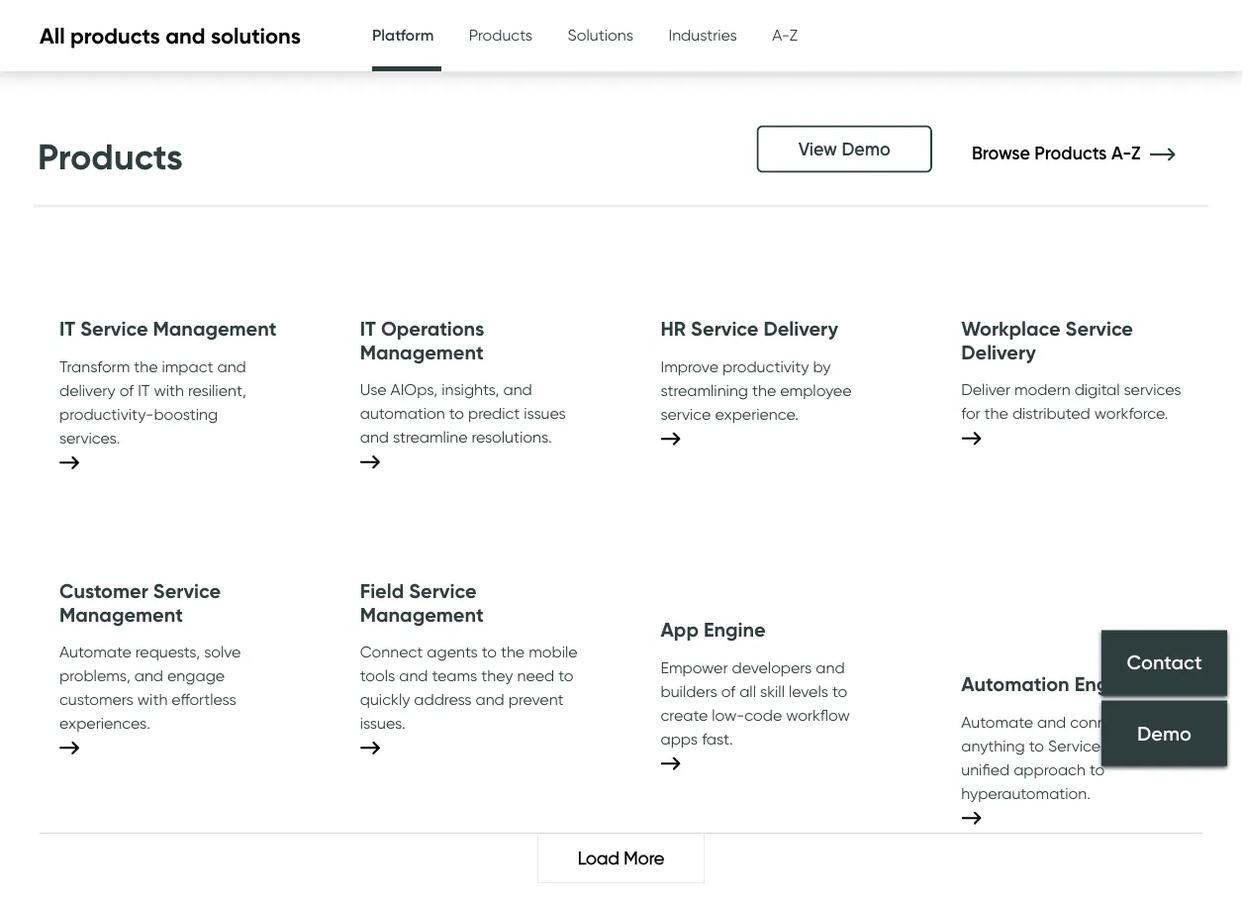 Task type: describe. For each thing, give the bounding box(es) containing it.
quickly
[[360, 689, 410, 709]]

automation
[[962, 672, 1070, 697]]

with for it
[[154, 380, 184, 400]]

services
[[1125, 380, 1182, 399]]

delivery for workplace service delivery
[[962, 340, 1037, 364]]

of inside empower developers and builders of all skill levels to create low-code workflow apps fast.
[[722, 681, 736, 700]]

low-
[[712, 705, 745, 724]]

empower
[[661, 657, 728, 677]]

aiops,
[[391, 380, 438, 399]]

fast.
[[702, 729, 733, 748]]

service for field
[[409, 579, 477, 603]]

to up "they"
[[482, 642, 497, 661]]

for
[[962, 403, 981, 423]]

and inside empower developers and builders of all skill levels to create low-code workflow apps fast.
[[816, 657, 845, 677]]

2 horizontal spatial products
[[1035, 142, 1108, 163]]

anything
[[962, 736, 1026, 755]]

it for it service management
[[59, 316, 75, 341]]

deliver
[[962, 380, 1011, 399]]

view demo link
[[757, 125, 933, 173]]

and inside automate requests, solve problems, and engage customers with effortless experiences.
[[134, 666, 163, 685]]

hr service delivery
[[661, 316, 839, 341]]

empower developers and builders of all skill levels to create low-code workflow apps fast.
[[661, 657, 850, 748]]

1 vertical spatial z
[[1132, 142, 1141, 163]]

service for workplace
[[1066, 316, 1134, 341]]

products link
[[469, 0, 533, 69]]

delivery
[[59, 380, 116, 400]]

unified
[[962, 759, 1010, 779]]

distributed
[[1013, 403, 1091, 423]]

1 horizontal spatial products
[[469, 25, 533, 44]]

automate for automation engine
[[962, 712, 1034, 731]]

the inside connect agents to the mobile tools and teams they need to quickly address and prevent issues.
[[501, 642, 525, 661]]

digital
[[1075, 380, 1121, 399]]

view demo
[[799, 138, 891, 160]]

experience.
[[715, 404, 799, 423]]

service for hr
[[691, 316, 759, 341]]

0 vertical spatial z
[[790, 25, 798, 44]]

approach
[[1014, 759, 1086, 779]]

automate requests, solve problems, and engage customers with effortless experiences.
[[59, 642, 241, 732]]

impact
[[162, 356, 213, 376]]

and down automation
[[360, 427, 389, 447]]

automation
[[360, 403, 445, 423]]

with inside automate and connect anything to servicenow with a unified approach to hyperautomation.
[[1138, 736, 1168, 755]]

improve
[[661, 356, 719, 376]]

platform
[[372, 25, 434, 44]]

the inside deliver modern digital services for the distributed workforce.
[[985, 403, 1009, 423]]

services.
[[59, 428, 120, 447]]

productivity
[[723, 356, 809, 376]]

servicenow
[[1049, 736, 1134, 755]]

by
[[813, 356, 831, 376]]

improve productivity by streamlining the employee service experience.
[[661, 356, 852, 423]]

teams
[[432, 666, 478, 685]]

delivery for hr service delivery
[[764, 316, 839, 341]]

it service management
[[59, 316, 277, 341]]

connect agents to the mobile tools and teams they need to quickly address and prevent issues.
[[360, 642, 578, 732]]

engage
[[167, 666, 225, 685]]

a
[[1172, 736, 1182, 755]]

load
[[578, 847, 620, 869]]

prevent
[[509, 689, 564, 709]]

the inside transform the impact and delivery of it with resilient, productivity-boosting services.
[[134, 356, 158, 376]]

the inside the improve productivity by streamlining the employee service experience.
[[753, 380, 777, 400]]

load more link
[[538, 834, 705, 884]]

employee
[[781, 380, 852, 400]]

solutions link
[[568, 0, 634, 69]]

connect
[[1071, 712, 1131, 731]]

resilient,
[[188, 380, 246, 400]]

it inside transform the impact and delivery of it with resilient, productivity-boosting services.
[[138, 380, 150, 400]]

workflow
[[786, 705, 850, 724]]

customer service management
[[59, 579, 221, 627]]

they
[[482, 666, 513, 685]]

agents
[[427, 642, 478, 661]]

transform the impact and delivery of it with resilient, productivity-boosting services.
[[59, 356, 246, 447]]

contact link
[[1102, 630, 1228, 695]]



Task type: vqa. For each thing, say whether or not it's contained in the screenshot.
UP
no



Task type: locate. For each thing, give the bounding box(es) containing it.
service up digital
[[1066, 316, 1134, 341]]

and up resilient, at the top
[[217, 356, 246, 376]]

management up impact
[[153, 316, 277, 341]]

service for customer
[[153, 579, 221, 603]]

management inside it operations management
[[360, 340, 484, 364]]

engine up connect
[[1075, 672, 1137, 697]]

predict
[[468, 403, 520, 423]]

and down requests,
[[134, 666, 163, 685]]

0 vertical spatial with
[[154, 380, 184, 400]]

to down the mobile
[[559, 666, 574, 685]]

management up aiops,
[[360, 340, 484, 364]]

1 horizontal spatial demo
[[1138, 721, 1192, 745]]

it inside it operations management
[[360, 316, 376, 341]]

1 vertical spatial a-
[[1112, 142, 1132, 163]]

to inside empower developers and builders of all skill levels to create low-code workflow apps fast.
[[833, 681, 848, 700]]

apps
[[661, 729, 698, 748]]

industries
[[669, 25, 737, 44]]

boosting
[[154, 404, 218, 423]]

management for customer service management
[[59, 602, 183, 627]]

of up productivity-
[[119, 380, 134, 400]]

a-z
[[773, 25, 798, 44]]

service up requests,
[[153, 579, 221, 603]]

and up predict
[[504, 380, 532, 399]]

management up connect
[[360, 602, 484, 627]]

0 horizontal spatial it
[[59, 316, 75, 341]]

1 vertical spatial engine
[[1075, 672, 1137, 697]]

the
[[134, 356, 158, 376], [753, 380, 777, 400], [985, 403, 1009, 423], [501, 642, 525, 661]]

resolutions.
[[472, 427, 552, 447]]

service inside field service management
[[409, 579, 477, 603]]

with up boosting
[[154, 380, 184, 400]]

service inside workplace service delivery
[[1066, 316, 1134, 341]]

view
[[799, 138, 838, 160]]

deliver modern digital services for the distributed workforce.
[[962, 380, 1182, 423]]

modern
[[1015, 380, 1071, 399]]

with inside transform the impact and delivery of it with resilient, productivity-boosting services.
[[154, 380, 184, 400]]

solutions
[[568, 25, 634, 44]]

0 horizontal spatial z
[[790, 25, 798, 44]]

service inside the customer service management
[[153, 579, 221, 603]]

a- inside a-z link
[[773, 25, 790, 44]]

productivity-
[[59, 404, 154, 423]]

service right field
[[409, 579, 477, 603]]

with for customer
[[137, 689, 168, 709]]

developers
[[732, 657, 812, 677]]

workplace
[[962, 316, 1061, 341]]

to up approach
[[1030, 736, 1045, 755]]

app engine
[[661, 617, 766, 642]]

delivery up deliver
[[962, 340, 1037, 364]]

browse
[[972, 142, 1031, 163]]

0 vertical spatial demo
[[842, 138, 891, 160]]

address
[[414, 689, 472, 709]]

more
[[624, 847, 665, 869]]

it
[[59, 316, 75, 341], [360, 316, 376, 341], [138, 380, 150, 400]]

to down insights,
[[449, 403, 464, 423]]

automate inside automate and connect anything to servicenow with a unified approach to hyperautomation.
[[962, 712, 1034, 731]]

1 horizontal spatial engine
[[1075, 672, 1137, 697]]

1 horizontal spatial it
[[138, 380, 150, 400]]

management inside the customer service management
[[59, 602, 183, 627]]

and right products
[[166, 22, 205, 49]]

with down engage
[[137, 689, 168, 709]]

all
[[740, 681, 757, 700]]

0 horizontal spatial engine
[[704, 617, 766, 642]]

0 horizontal spatial a-
[[773, 25, 790, 44]]

and up levels
[[816, 657, 845, 677]]

it up the transform
[[59, 316, 75, 341]]

insights,
[[442, 380, 500, 399]]

it for it operations management
[[360, 316, 376, 341]]

create
[[661, 705, 708, 724]]

browse products a-z
[[972, 142, 1146, 163]]

and inside automate and connect anything to servicenow with a unified approach to hyperautomation.
[[1038, 712, 1067, 731]]

customer
[[59, 579, 148, 603]]

demo right connect
[[1138, 721, 1192, 745]]

transform
[[59, 356, 130, 376]]

operations
[[381, 316, 485, 341]]

2 horizontal spatial it
[[360, 316, 376, 341]]

hr
[[661, 316, 686, 341]]

to right levels
[[833, 681, 848, 700]]

industries link
[[669, 0, 737, 69]]

to down servicenow
[[1090, 759, 1105, 779]]

1 vertical spatial demo
[[1138, 721, 1192, 745]]

the right for
[[985, 403, 1009, 423]]

1 vertical spatial automate
[[962, 712, 1034, 731]]

engine for app engine
[[704, 617, 766, 642]]

service up the transform
[[80, 316, 148, 341]]

0 horizontal spatial delivery
[[764, 316, 839, 341]]

management up requests,
[[59, 602, 183, 627]]

experiences.
[[59, 713, 150, 732]]

tools
[[360, 666, 395, 685]]

of inside transform the impact and delivery of it with resilient, productivity-boosting services.
[[119, 380, 134, 400]]

1 horizontal spatial delivery
[[962, 340, 1037, 364]]

0 vertical spatial of
[[119, 380, 134, 400]]

automation engine
[[962, 672, 1137, 697]]

requests,
[[135, 642, 200, 661]]

of left all
[[722, 681, 736, 700]]

and down connect
[[399, 666, 428, 685]]

the left impact
[[134, 356, 158, 376]]

use aiops, insights, and automation to predict issues and streamline resolutions.
[[360, 380, 566, 447]]

app
[[661, 617, 699, 642]]

0 vertical spatial automate
[[59, 642, 131, 661]]

0 horizontal spatial products
[[38, 134, 183, 178]]

it up 'use'
[[360, 316, 376, 341]]

automate and connect anything to servicenow with a unified approach to hyperautomation.
[[962, 712, 1182, 802]]

service
[[661, 404, 711, 423]]

management for it operations management
[[360, 340, 484, 364]]

automate up anything
[[962, 712, 1034, 731]]

and down "they"
[[476, 689, 505, 709]]

workforce.
[[1095, 403, 1169, 423]]

engine up developers
[[704, 617, 766, 642]]

to
[[449, 403, 464, 423], [482, 642, 497, 661], [559, 666, 574, 685], [833, 681, 848, 700], [1030, 736, 1045, 755], [1090, 759, 1105, 779]]

a-z link
[[773, 0, 798, 69]]

solutions
[[211, 22, 301, 49]]

service for it
[[80, 316, 148, 341]]

engine for automation engine
[[1075, 672, 1137, 697]]

automate inside automate requests, solve problems, and engage customers with effortless experiences.
[[59, 642, 131, 661]]

0 horizontal spatial automate
[[59, 642, 131, 661]]

0 vertical spatial engine
[[704, 617, 766, 642]]

demo right view
[[842, 138, 891, 160]]

of
[[119, 380, 134, 400], [722, 681, 736, 700]]

delivery up by
[[764, 316, 839, 341]]

and down automation engine
[[1038, 712, 1067, 731]]

streamlining
[[661, 380, 749, 400]]

need
[[517, 666, 555, 685]]

load more
[[578, 847, 665, 869]]

connect
[[360, 642, 423, 661]]

products
[[70, 22, 160, 49]]

all products and solutions
[[40, 22, 301, 49]]

the up "they"
[[501, 642, 525, 661]]

engine
[[704, 617, 766, 642], [1075, 672, 1137, 697]]

management for it service management
[[153, 316, 277, 341]]

field
[[360, 579, 404, 603]]

1 vertical spatial with
[[137, 689, 168, 709]]

issues
[[524, 403, 566, 423]]

code
[[745, 705, 783, 724]]

streamline
[[393, 427, 468, 447]]

and
[[166, 22, 205, 49], [217, 356, 246, 376], [504, 380, 532, 399], [360, 427, 389, 447], [816, 657, 845, 677], [134, 666, 163, 685], [399, 666, 428, 685], [476, 689, 505, 709], [1038, 712, 1067, 731]]

and inside transform the impact and delivery of it with resilient, productivity-boosting services.
[[217, 356, 246, 376]]

0 horizontal spatial demo
[[842, 138, 891, 160]]

automate
[[59, 642, 131, 661], [962, 712, 1034, 731]]

problems,
[[59, 666, 130, 685]]

it up productivity-
[[138, 380, 150, 400]]

solve
[[204, 642, 241, 661]]

customers
[[59, 689, 133, 709]]

effortless
[[172, 689, 236, 709]]

platform link
[[372, 0, 434, 74]]

0 vertical spatial a-
[[773, 25, 790, 44]]

2 vertical spatial with
[[1138, 736, 1168, 755]]

1 horizontal spatial automate
[[962, 712, 1034, 731]]

automate up problems,
[[59, 642, 131, 661]]

1 horizontal spatial a-
[[1112, 142, 1132, 163]]

levels
[[789, 681, 829, 700]]

hyperautomation.
[[962, 783, 1091, 802]]

delivery inside workplace service delivery
[[962, 340, 1037, 364]]

management for field service management
[[360, 602, 484, 627]]

service
[[80, 316, 148, 341], [691, 316, 759, 341], [1066, 316, 1134, 341], [153, 579, 221, 603], [409, 579, 477, 603]]

with inside automate requests, solve problems, and engage customers with effortless experiences.
[[137, 689, 168, 709]]

to inside use aiops, insights, and automation to predict issues and streamline resolutions.
[[449, 403, 464, 423]]

builders
[[661, 681, 718, 700]]

issues.
[[360, 713, 406, 732]]

service up improve
[[691, 316, 759, 341]]

automate for customer service management
[[59, 642, 131, 661]]

with left the a
[[1138, 736, 1168, 755]]

with
[[154, 380, 184, 400], [137, 689, 168, 709], [1138, 736, 1168, 755]]

the down productivity
[[753, 380, 777, 400]]

1 vertical spatial of
[[722, 681, 736, 700]]

0 horizontal spatial of
[[119, 380, 134, 400]]

mobile
[[529, 642, 578, 661]]

all
[[40, 22, 65, 49]]

field service management
[[360, 579, 484, 627]]

it operations management
[[360, 316, 485, 364]]

browse products a-z link
[[972, 142, 1205, 163]]

1 horizontal spatial z
[[1132, 142, 1141, 163]]

workplace service delivery
[[962, 316, 1134, 364]]

1 horizontal spatial of
[[722, 681, 736, 700]]



